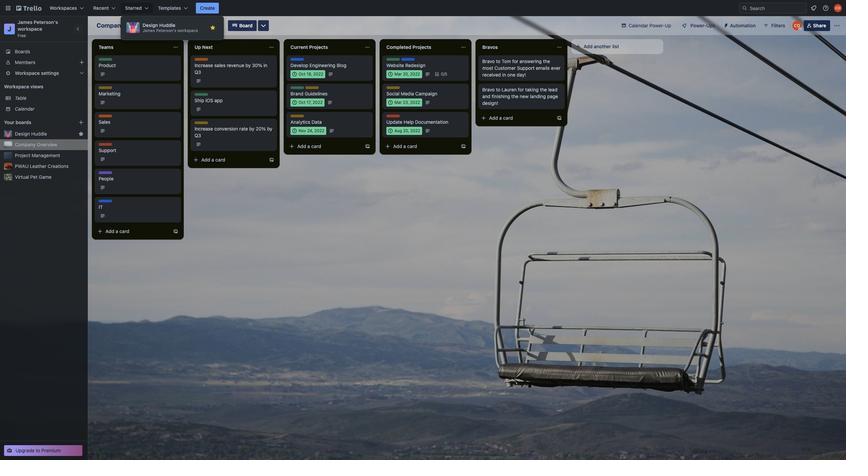 Task type: vqa. For each thing, say whether or not it's contained in the screenshot.
Map
no



Task type: locate. For each thing, give the bounding box(es) containing it.
color: blue, title: "it" element down the current
[[291, 58, 304, 63]]

upgrade
[[16, 448, 34, 454]]

color: red, title: "support" element
[[387, 115, 402, 120], [99, 143, 114, 148]]

up left power-ups button
[[665, 23, 671, 28]]

mar down website
[[395, 72, 402, 77]]

ever
[[551, 65, 561, 71]]

1 vertical spatial mar
[[395, 100, 402, 105]]

color: orange, title: "sales" element right add board icon
[[99, 115, 112, 120]]

workspace up table
[[4, 84, 29, 90]]

projects for current projects
[[309, 44, 328, 50]]

1 horizontal spatial starred icon image
[[210, 25, 216, 30]]

people people
[[99, 172, 114, 182]]

a for update help documentation
[[403, 144, 406, 149]]

add
[[584, 44, 593, 49], [489, 115, 498, 121], [297, 144, 306, 149], [393, 144, 402, 149], [201, 157, 210, 163], [105, 229, 114, 234]]

company overview down "starred"
[[97, 22, 153, 29]]

1 horizontal spatial color: red, title: "support" element
[[387, 115, 402, 120]]

project management link
[[15, 152, 84, 159]]

card down it link
[[119, 229, 129, 234]]

Current Projects text field
[[286, 42, 361, 53]]

marketing up sales sales in the top left of the page
[[99, 91, 120, 97]]

page
[[547, 94, 558, 99]]

1 20, from the top
[[403, 72, 409, 77]]

0 vertical spatial workspace
[[182, 23, 207, 28]]

search image
[[742, 5, 748, 11]]

peterson's down back to home image
[[34, 19, 58, 25]]

marketing inside "marketing social media campaign"
[[387, 86, 406, 92]]

2 vertical spatial to
[[36, 448, 40, 454]]

2 q3 from the top
[[195, 133, 201, 139]]

sales for increase
[[195, 58, 205, 63]]

open information menu image
[[823, 5, 829, 11]]

workspace navigation collapse icon image
[[74, 24, 83, 34]]

1 vertical spatial james
[[143, 28, 155, 33]]

recent
[[93, 5, 109, 11]]

calendar down table
[[15, 106, 34, 112]]

card for up next
[[215, 157, 225, 163]]

starred icon image up "next"
[[210, 25, 216, 30]]

design inside design huddle james peterson's workspace
[[143, 22, 158, 28]]

power- inside button
[[691, 23, 707, 28]]

0 horizontal spatial create from template… image
[[173, 229, 178, 234]]

add board image
[[78, 120, 84, 125]]

to inside bravo to tom for answering the most customer support emails ever received in one day!
[[496, 58, 501, 64]]

color: yellow, title: "marketing" element up nov
[[291, 115, 310, 120]]

for up new at the top of the page
[[518, 87, 524, 93]]

card for bravos
[[503, 115, 513, 121]]

current
[[291, 44, 308, 50]]

james inside design huddle james peterson's workspace
[[143, 28, 155, 33]]

ups
[[707, 23, 715, 28]]

Search field
[[740, 3, 807, 14]]

support inside support update help documentation
[[387, 115, 402, 120]]

2022 right 24,
[[315, 128, 324, 133]]

update
[[387, 119, 402, 125]]

bravo for and
[[482, 87, 495, 93]]

huddle inside design huddle james peterson's workspace
[[159, 22, 175, 28]]

color: orange, title: "sales" element down up next
[[195, 58, 208, 63]]

marketing up mar 23, 2022 checkbox
[[387, 86, 406, 92]]

the down the lauren
[[512, 94, 519, 99]]

add for current projects
[[297, 144, 306, 149]]

add a card for sales
[[105, 229, 129, 234]]

answering
[[520, 58, 542, 64]]

color: blue, title: "it" element down the people people
[[99, 200, 112, 205]]

5
[[445, 72, 447, 77]]

huddle down 'your boards with 5 items' element
[[31, 131, 47, 137]]

card for current projects
[[311, 144, 321, 149]]

for inside bravo to tom for answering the most customer support emails ever received in one day!
[[512, 58, 518, 64]]

0 vertical spatial create from template… image
[[557, 116, 562, 121]]

add a card button for current projects
[[286, 141, 362, 152]]

2022 inside option
[[313, 72, 323, 77]]

1 horizontal spatial peterson's
[[156, 28, 176, 33]]

add a card button down aug 20, 2022 at the left
[[382, 141, 458, 152]]

oct inside checkbox
[[299, 100, 306, 105]]

show menu image
[[834, 22, 841, 29]]

increase inside the marketing increase conversion rate by 20% by q3
[[195, 126, 213, 132]]

color: red, title: "support" element up aug
[[387, 115, 402, 120]]

1 vertical spatial create from template… image
[[173, 229, 178, 234]]

increase left sales
[[195, 63, 213, 68]]

list
[[613, 44, 619, 49]]

marketing inside marketing analytics data
[[291, 115, 310, 120]]

in down customer
[[502, 72, 506, 78]]

0 vertical spatial to
[[496, 58, 501, 64]]

0 horizontal spatial calendar
[[15, 106, 34, 112]]

calendar
[[629, 23, 648, 28], [15, 106, 34, 112]]

add a card down design! on the top of the page
[[489, 115, 513, 121]]

mar inside mar 23, 2022 checkbox
[[395, 100, 402, 105]]

templates
[[158, 5, 181, 11]]

0 horizontal spatial color: red, title: "support" element
[[99, 143, 114, 148]]

q3 inside the marketing increase conversion rate by 20% by q3
[[195, 133, 201, 139]]

0 horizontal spatial overview
[[37, 142, 57, 148]]

0 vertical spatial huddle
[[159, 22, 175, 28]]

0 horizontal spatial design
[[15, 131, 30, 137]]

2 power- from the left
[[691, 23, 707, 28]]

the
[[543, 58, 550, 64], [540, 87, 547, 93], [512, 94, 519, 99]]

20, right aug
[[403, 128, 409, 133]]

0 vertical spatial overview
[[126, 22, 153, 29]]

1 projects from the left
[[309, 44, 328, 50]]

workspace inside button
[[182, 23, 207, 28]]

20, for help
[[403, 128, 409, 133]]

0 vertical spatial design
[[143, 22, 158, 28]]

by right rate
[[249, 126, 255, 132]]

increase
[[195, 63, 213, 68], [195, 126, 213, 132]]

1 horizontal spatial company
[[97, 22, 124, 29]]

color: yellow, title: "marketing" element for marketing
[[99, 86, 118, 92]]

2 increase from the top
[[195, 126, 213, 132]]

2 mar from the top
[[395, 100, 402, 105]]

pet
[[30, 174, 37, 180]]

Oct 17, 2022 checkbox
[[291, 99, 325, 107]]

to left tom in the top of the page
[[496, 58, 501, 64]]

0 horizontal spatial up
[[195, 44, 201, 50]]

1 horizontal spatial create from template… image
[[557, 116, 562, 121]]

0 vertical spatial the
[[543, 58, 550, 64]]

0 vertical spatial color: orange, title: "sales" element
[[195, 58, 208, 63]]

1 vertical spatial to
[[496, 87, 501, 93]]

by inside the sales increase sales revenue by 30% in q3
[[246, 63, 251, 68]]

share button
[[804, 20, 830, 31]]

0 vertical spatial bravo
[[482, 58, 495, 64]]

0 vertical spatial mar
[[395, 72, 402, 77]]

1 oct from the top
[[299, 72, 306, 77]]

color: green, title: "product" element up oct 17, 2022 checkbox
[[291, 86, 306, 92]]

up
[[665, 23, 671, 28], [195, 44, 201, 50]]

for
[[512, 58, 518, 64], [518, 87, 524, 93]]

0 horizontal spatial create from template… image
[[269, 157, 274, 163]]

0 vertical spatial for
[[512, 58, 518, 64]]

1 vertical spatial 20,
[[403, 128, 409, 133]]

1 vertical spatial peterson's
[[156, 28, 176, 33]]

q3 inside the sales increase sales revenue by 30% in q3
[[195, 69, 201, 75]]

peterson's
[[34, 19, 58, 25], [156, 28, 176, 33]]

board link
[[228, 20, 257, 31]]

it develop engineering blog
[[291, 58, 347, 68]]

bravo to lauren for taking the lead and finishing the new landing page design!
[[482, 87, 558, 106]]

support inside support support
[[99, 143, 114, 148]]

marketing left the conversion
[[195, 122, 214, 127]]

members
[[15, 59, 35, 65]]

add a card button down increase conversion rate by 20% by q3 link
[[191, 155, 266, 166]]

0 vertical spatial peterson's
[[34, 19, 58, 25]]

color: yellow, title: "marketing" element
[[99, 86, 118, 92], [305, 86, 325, 92], [387, 86, 406, 92], [291, 115, 310, 120], [195, 122, 214, 127]]

1 horizontal spatial in
[[502, 72, 506, 78]]

oct 17, 2022
[[299, 100, 323, 105]]

1 people from the top
[[99, 172, 112, 177]]

0 notifications image
[[810, 4, 818, 12]]

0 horizontal spatial peterson's
[[34, 19, 58, 25]]

automation
[[730, 23, 756, 28]]

the up landing
[[540, 87, 547, 93]]

it inside product it website redesign
[[401, 58, 405, 63]]

huddle down templates
[[159, 22, 175, 28]]

0 horizontal spatial company
[[15, 142, 36, 148]]

sales inside the sales increase sales revenue by 30% in q3
[[195, 58, 205, 63]]

card down increase conversion rate by 20% by q3 link
[[215, 157, 225, 163]]

add a card button down the nov 24, 2022
[[286, 141, 362, 152]]

project
[[15, 153, 30, 158]]

workspace left visible
[[182, 23, 207, 28]]

2022 for media
[[410, 100, 420, 105]]

app
[[214, 98, 223, 103]]

increase sales revenue by 30% in q3 link
[[195, 62, 273, 76]]

0 vertical spatial james
[[18, 19, 32, 25]]

2022 down help
[[410, 128, 420, 133]]

overview down design huddle link
[[37, 142, 57, 148]]

color: yellow, title: "marketing" element down product product
[[99, 86, 118, 92]]

Nov 24, 2022 checkbox
[[291, 127, 326, 135]]

settings
[[41, 70, 59, 76]]

2022 right 17,
[[313, 100, 323, 105]]

projects inside text box
[[413, 44, 431, 50]]

1 horizontal spatial workspace
[[178, 28, 198, 33]]

mar 23, 2022
[[395, 100, 420, 105]]

card for completed projects
[[407, 144, 417, 149]]

1 horizontal spatial overview
[[126, 22, 153, 29]]

2 people from the top
[[99, 176, 114, 182]]

color: green, title: "product" element left app
[[195, 93, 210, 98]]

1 vertical spatial color: red, title: "support" element
[[99, 143, 114, 148]]

0 vertical spatial increase
[[195, 63, 213, 68]]

0 horizontal spatial workspace
[[18, 26, 42, 32]]

Teams text field
[[95, 42, 169, 53]]

product ship ios app
[[195, 93, 223, 103]]

add a card button down it link
[[95, 226, 170, 237]]

product inside product it website redesign
[[387, 58, 402, 63]]

pwau
[[15, 164, 29, 169]]

by left 30% on the top left
[[246, 63, 251, 68]]

20, for website
[[403, 72, 409, 77]]

increase inside the sales increase sales revenue by 30% in q3
[[195, 63, 213, 68]]

premium
[[41, 448, 61, 454]]

design for design huddle
[[15, 131, 30, 137]]

add a card down aug 20, 2022 checkbox
[[393, 144, 417, 149]]

creations
[[48, 164, 69, 169]]

add a card button
[[478, 113, 554, 124], [286, 141, 362, 152], [382, 141, 458, 152], [191, 155, 266, 166], [95, 226, 170, 237]]

1 mar from the top
[[395, 72, 402, 77]]

add a card down the nov 24, 2022 option
[[297, 144, 321, 149]]

0 horizontal spatial power-
[[650, 23, 665, 28]]

workspace inside design huddle james peterson's workspace
[[178, 28, 198, 33]]

add a card button down bravo to lauren for taking the lead and finishing the new landing page design!
[[478, 113, 554, 124]]

1 horizontal spatial color: orange, title: "sales" element
[[195, 58, 208, 63]]

workspace up up next
[[178, 28, 198, 33]]

workspace down "members"
[[15, 70, 40, 76]]

overview inside company overview link
[[37, 142, 57, 148]]

1 horizontal spatial design
[[143, 22, 158, 28]]

filters button
[[761, 20, 787, 31]]

the up "emails"
[[543, 58, 550, 64]]

mar left 23,
[[395, 100, 402, 105]]

projects
[[309, 44, 328, 50], [413, 44, 431, 50]]

most
[[482, 65, 493, 71]]

0 vertical spatial q3
[[195, 69, 201, 75]]

sales inside sales sales
[[99, 115, 109, 120]]

0 vertical spatial starred icon image
[[210, 25, 216, 30]]

1 horizontal spatial up
[[665, 23, 671, 28]]

bravo inside bravo to tom for answering the most customer support emails ever received in one day!
[[482, 58, 495, 64]]

0 horizontal spatial in
[[264, 63, 267, 68]]

0 vertical spatial company
[[97, 22, 124, 29]]

color: yellow, title: "marketing" element left the conversion
[[195, 122, 214, 127]]

product marketing brand guidelines
[[291, 86, 328, 97]]

customize views image
[[260, 22, 267, 29]]

2 projects from the left
[[413, 44, 431, 50]]

product inside product product
[[99, 58, 114, 63]]

james up free
[[18, 19, 32, 25]]

marketing for social media campaign
[[387, 86, 406, 92]]

1 vertical spatial starred icon image
[[78, 131, 84, 137]]

1 horizontal spatial company overview
[[97, 22, 153, 29]]

workspace settings button
[[0, 68, 88, 79]]

projects up website redesign link
[[413, 44, 431, 50]]

design down boards
[[15, 131, 30, 137]]

your boards with 5 items element
[[4, 119, 68, 127]]

color: red, title: "support" element for support
[[99, 143, 114, 148]]

color: green, title: "product" element
[[99, 58, 114, 63], [387, 58, 402, 63], [291, 86, 306, 92], [195, 93, 210, 98]]

in inside the sales increase sales revenue by 30% in q3
[[264, 63, 267, 68]]

workspace up free
[[18, 26, 42, 32]]

boards link
[[0, 46, 88, 57]]

2022 right 23,
[[410, 100, 420, 105]]

the inside bravo to tom for answering the most customer support emails ever received in one day!
[[543, 58, 550, 64]]

support link
[[99, 147, 177, 154]]

20, inside 'option'
[[403, 72, 409, 77]]

1 vertical spatial company
[[15, 142, 36, 148]]

1 horizontal spatial huddle
[[159, 22, 175, 28]]

1 vertical spatial company overview
[[15, 142, 57, 148]]

management
[[32, 153, 60, 158]]

0 vertical spatial calendar
[[629, 23, 648, 28]]

1 bravo from the top
[[482, 58, 495, 64]]

1 horizontal spatial calendar
[[629, 23, 648, 28]]

0 horizontal spatial projects
[[309, 44, 328, 50]]

1 vertical spatial in
[[502, 72, 506, 78]]

oct left 17,
[[299, 100, 306, 105]]

oct left 18,
[[299, 72, 306, 77]]

increase left the conversion
[[195, 126, 213, 132]]

projects inside text field
[[309, 44, 328, 50]]

product for brand guidelines
[[291, 86, 306, 92]]

0 vertical spatial company overview
[[97, 22, 153, 29]]

color: orange, title: "sales" element for sales
[[99, 115, 112, 120]]

starred icon image
[[210, 25, 216, 30], [78, 131, 84, 137]]

recent button
[[89, 3, 120, 14]]

color: orange, title: "sales" element
[[195, 58, 208, 63], [99, 115, 112, 120]]

color: red, title: "support" element down sales sales in the top left of the page
[[99, 143, 114, 148]]

to up finishing at right
[[496, 87, 501, 93]]

aug 20, 2022
[[395, 128, 420, 133]]

starred icon image down add board icon
[[78, 131, 84, 137]]

0 vertical spatial color: red, title: "support" element
[[387, 115, 402, 120]]

product inside product ship ios app
[[195, 93, 210, 98]]

20, inside checkbox
[[403, 128, 409, 133]]

to
[[496, 58, 501, 64], [496, 87, 501, 93], [36, 448, 40, 454]]

for for answering
[[512, 58, 518, 64]]

calendar up add another list button
[[629, 23, 648, 28]]

a for sales
[[116, 229, 118, 234]]

peterson's down templates
[[156, 28, 176, 33]]

in right 30% on the top left
[[264, 63, 267, 68]]

color: yellow, title: "marketing" element for social media campaign
[[387, 86, 406, 92]]

1 q3 from the top
[[195, 69, 201, 75]]

for right tom in the top of the page
[[512, 58, 518, 64]]

projects up it develop engineering blog
[[309, 44, 328, 50]]

up inside the calendar power-up link
[[665, 23, 671, 28]]

it inside it it
[[99, 200, 102, 205]]

0 vertical spatial 20,
[[403, 72, 409, 77]]

1 vertical spatial workspace
[[15, 70, 40, 76]]

leather
[[30, 164, 46, 169]]

0 vertical spatial oct
[[299, 72, 306, 77]]

color: green, title: "product" element down teams
[[99, 58, 114, 63]]

to inside bravo to lauren for taking the lead and finishing the new landing page design!
[[496, 87, 501, 93]]

mar inside mar 20, 2022 'option'
[[395, 72, 402, 77]]

oct inside option
[[299, 72, 306, 77]]

card
[[503, 115, 513, 121], [311, 144, 321, 149], [407, 144, 417, 149], [215, 157, 225, 163], [119, 229, 129, 234]]

color: blue, title: "it" element
[[291, 58, 304, 63], [401, 58, 415, 63], [99, 200, 112, 205]]

workspaces button
[[46, 3, 88, 14]]

marketing up oct 17, 2022
[[305, 86, 325, 92]]

design left star or unstar board image
[[143, 22, 158, 28]]

2022 for help
[[410, 128, 420, 133]]

add a card down the conversion
[[201, 157, 225, 163]]

1 horizontal spatial projects
[[413, 44, 431, 50]]

color: blue, title: "it" element up mar 20, 2022 at top left
[[401, 58, 415, 63]]

0 horizontal spatial james
[[18, 19, 32, 25]]

workspace for workspace views
[[4, 84, 29, 90]]

workspaces
[[50, 5, 77, 11]]

1 vertical spatial for
[[518, 87, 524, 93]]

1 vertical spatial the
[[540, 87, 547, 93]]

marketing
[[99, 86, 118, 92], [305, 86, 325, 92], [387, 86, 406, 92], [99, 91, 120, 97], [291, 115, 310, 120], [195, 122, 214, 127]]

2 vertical spatial workspace
[[4, 84, 29, 90]]

0 horizontal spatial huddle
[[31, 131, 47, 137]]

marketing inside the marketing increase conversion rate by 20% by q3
[[195, 122, 214, 127]]

0 vertical spatial in
[[264, 63, 267, 68]]

add a card button for completed projects
[[382, 141, 458, 152]]

2 horizontal spatial create from template… image
[[461, 144, 466, 149]]

1 vertical spatial color: orange, title: "sales" element
[[99, 115, 112, 120]]

1 vertical spatial calendar
[[15, 106, 34, 112]]

1 vertical spatial design
[[15, 131, 30, 137]]

peterson's inside design huddle james peterson's workspace
[[156, 28, 176, 33]]

0 horizontal spatial color: blue, title: "it" element
[[99, 200, 112, 205]]

color: green, title: "product" element down "completed"
[[387, 58, 402, 63]]

0 horizontal spatial company overview
[[15, 142, 57, 148]]

color: yellow, title: "marketing" element up mar 23, 2022 checkbox
[[387, 86, 406, 92]]

support down sales sales in the top left of the page
[[99, 143, 114, 148]]

one
[[507, 72, 516, 78]]

design inside design huddle link
[[15, 131, 30, 137]]

current projects
[[291, 44, 328, 50]]

primary element
[[0, 0, 846, 16]]

1 horizontal spatial power-
[[691, 23, 707, 28]]

18,
[[307, 72, 312, 77]]

Completed Projects text field
[[382, 42, 457, 53]]

design for design huddle james peterson's workspace
[[143, 22, 158, 28]]

website
[[387, 63, 404, 68]]

company up project
[[15, 142, 36, 148]]

product inside product marketing brand guidelines
[[291, 86, 306, 92]]

virtual pet game link
[[15, 174, 84, 181]]

tom
[[502, 58, 511, 64]]

calendar power-up
[[629, 23, 671, 28]]

workspace settings
[[15, 70, 59, 76]]

product for website redesign
[[387, 58, 402, 63]]

1 vertical spatial huddle
[[31, 131, 47, 137]]

for inside bravo to lauren for taking the lead and finishing the new landing page design!
[[518, 87, 524, 93]]

marketing down product product
[[99, 86, 118, 92]]

2022 right 18,
[[313, 72, 323, 77]]

create from template… image
[[365, 144, 370, 149], [461, 144, 466, 149], [269, 157, 274, 163]]

calendar for calendar power-up
[[629, 23, 648, 28]]

add another list button
[[572, 39, 664, 54]]

support up the day!
[[517, 65, 535, 71]]

2022 inside option
[[315, 128, 324, 133]]

members link
[[0, 57, 88, 68]]

1 vertical spatial bravo
[[482, 87, 495, 93]]

company down recent dropdown button
[[97, 22, 124, 29]]

card down finishing at right
[[503, 115, 513, 121]]

1 horizontal spatial james
[[143, 28, 155, 33]]

bravo up and
[[482, 87, 495, 93]]

1 vertical spatial oct
[[299, 100, 306, 105]]

mar for website
[[395, 72, 402, 77]]

peterson's inside "james peterson's workspace free"
[[34, 19, 58, 25]]

up left "next"
[[195, 44, 201, 50]]

virtual
[[15, 174, 29, 180]]

taking
[[525, 87, 539, 93]]

0
[[441, 72, 444, 77]]

teams
[[99, 44, 113, 50]]

support up aug
[[387, 115, 402, 120]]

people down support support
[[99, 172, 112, 177]]

/
[[444, 72, 445, 77]]

bravo inside bravo to lauren for taking the lead and finishing the new landing page design!
[[482, 87, 495, 93]]

2 bravo from the top
[[482, 87, 495, 93]]

create from template… image
[[557, 116, 562, 121], [173, 229, 178, 234]]

virtual pet game
[[15, 174, 52, 180]]

overview down starred dropdown button
[[126, 22, 153, 29]]

marketing up nov
[[291, 115, 310, 120]]

james left star or unstar board image
[[143, 28, 155, 33]]

color: blue, title: "it" element for develop
[[291, 58, 304, 63]]

sales
[[214, 63, 226, 68]]

a
[[499, 115, 502, 121], [307, 144, 310, 149], [403, 144, 406, 149], [212, 157, 214, 163], [116, 229, 118, 234]]

company overview up project management
[[15, 142, 57, 148]]

Bravos text field
[[478, 42, 553, 53]]

20, down product it website redesign
[[403, 72, 409, 77]]

card down aug 20, 2022 at the left
[[407, 144, 417, 149]]

1 vertical spatial q3
[[195, 133, 201, 139]]

2 20, from the top
[[403, 128, 409, 133]]

1 vertical spatial overview
[[37, 142, 57, 148]]

color: yellow, title: "marketing" element for analytics data
[[291, 115, 310, 120]]

the for taking
[[540, 87, 547, 93]]

1 vertical spatial increase
[[195, 126, 213, 132]]

color: red, title: "support" element for update
[[387, 115, 402, 120]]

nov
[[299, 128, 306, 133]]

0 horizontal spatial color: orange, title: "sales" element
[[99, 115, 112, 120]]

1 vertical spatial up
[[195, 44, 201, 50]]

revenue
[[227, 63, 244, 68]]

24,
[[307, 128, 313, 133]]

card down the nov 24, 2022
[[311, 144, 321, 149]]

people up it it
[[99, 176, 114, 182]]

2022 down redesign
[[410, 72, 420, 77]]

for for taking
[[518, 87, 524, 93]]

add for up next
[[201, 157, 210, 163]]

huddle for design huddle james peterson's workspace
[[159, 22, 175, 28]]

create from template… image for update help documentation
[[461, 144, 466, 149]]

workspace inside popup button
[[15, 70, 40, 76]]

to right 'upgrade'
[[36, 448, 40, 454]]

add a card down it link
[[105, 229, 129, 234]]

2022 inside 'option'
[[410, 72, 420, 77]]

1 horizontal spatial color: blue, title: "it" element
[[291, 58, 304, 63]]

bravo up most
[[482, 58, 495, 64]]

0 vertical spatial up
[[665, 23, 671, 28]]

1 horizontal spatial create from template… image
[[365, 144, 370, 149]]

1 increase from the top
[[195, 63, 213, 68]]

2 oct from the top
[[299, 100, 306, 105]]

marketing inside marketing marketing
[[99, 86, 118, 92]]

support up color: purple, title: "people" element
[[99, 148, 116, 153]]

add for bravos
[[489, 115, 498, 121]]

1 power- from the left
[[650, 23, 665, 28]]



Task type: describe. For each thing, give the bounding box(es) containing it.
starred button
[[121, 3, 153, 14]]

redesign
[[405, 63, 426, 68]]

upgrade to premium link
[[4, 446, 82, 457]]

add inside button
[[584, 44, 593, 49]]

develop engineering blog link
[[291, 62, 369, 69]]

completed
[[387, 44, 411, 50]]

create from template… image for teams
[[173, 229, 178, 234]]

marketing for analytics data
[[291, 115, 310, 120]]

card for teams
[[119, 229, 129, 234]]

landing
[[530, 94, 546, 99]]

Board name text field
[[93, 20, 156, 31]]

0 / 5
[[441, 72, 447, 77]]

marketing social media campaign
[[387, 86, 437, 97]]

color: purple, title: "people" element
[[99, 172, 112, 177]]

j link
[[4, 24, 15, 34]]

up inside text box
[[195, 44, 201, 50]]

create from template… image for increase conversion rate by 20% by q3
[[269, 157, 274, 163]]

create button
[[196, 3, 219, 14]]

add a card for update help documentation
[[393, 144, 417, 149]]

create from template… image for bravos
[[557, 116, 562, 121]]

bravos
[[482, 44, 498, 50]]

marketing for marketing
[[99, 86, 118, 92]]

Mar 20, 2022 checkbox
[[387, 70, 422, 78]]

documentation
[[415, 119, 448, 125]]

new
[[520, 94, 529, 99]]

by right 20%
[[267, 126, 272, 132]]

ios
[[206, 98, 213, 103]]

social media campaign link
[[387, 91, 465, 97]]

product link
[[99, 62, 177, 69]]

2022 for brand
[[313, 100, 323, 105]]

2022 for engineering
[[313, 72, 323, 77]]

starred
[[125, 5, 142, 11]]

pwau leather creations link
[[15, 163, 84, 170]]

marketing inside product marketing brand guidelines
[[305, 86, 325, 92]]

game
[[39, 174, 52, 180]]

q3 for increase sales revenue by 30% in q3
[[195, 69, 201, 75]]

it link
[[99, 204, 177, 211]]

projects for completed projects
[[413, 44, 431, 50]]

company inside text field
[[97, 22, 124, 29]]

it it
[[99, 200, 103, 210]]

add for completed projects
[[393, 144, 402, 149]]

bravo for customer
[[482, 58, 495, 64]]

color: yellow, title: "marketing" element up oct 17, 2022
[[305, 86, 325, 92]]

marketing for increase conversion rate by 20% by q3
[[195, 122, 214, 127]]

workspace visible
[[182, 23, 222, 28]]

christina overa (christinaovera) image
[[834, 4, 842, 12]]

marketing analytics data
[[291, 115, 322, 125]]

company overview inside text field
[[97, 22, 153, 29]]

company overview link
[[15, 142, 84, 148]]

lauren
[[502, 87, 517, 93]]

calendar for calendar
[[15, 106, 34, 112]]

media
[[401, 91, 414, 97]]

workspace for workspace settings
[[15, 70, 40, 76]]

by for 30%
[[246, 63, 251, 68]]

blog
[[337, 63, 347, 68]]

to for lauren
[[496, 87, 501, 93]]

product for product
[[99, 58, 114, 63]]

automation button
[[721, 20, 760, 31]]

Oct 18, 2022 checkbox
[[291, 70, 325, 78]]

product it website redesign
[[387, 58, 426, 68]]

20%
[[256, 126, 266, 132]]

a for increase conversion rate by 20% by q3
[[212, 157, 214, 163]]

campaign
[[415, 91, 437, 97]]

Mar 23, 2022 checkbox
[[387, 99, 422, 107]]

james peterson's workspace free
[[18, 19, 59, 38]]

add another list
[[584, 44, 619, 49]]

sm image
[[721, 20, 730, 30]]

add a card for analytics data
[[297, 144, 321, 149]]

aug
[[395, 128, 402, 133]]

this member is an admin of this board. image
[[799, 27, 802, 30]]

by for 20%
[[249, 126, 255, 132]]

2022 for website
[[410, 72, 420, 77]]

2 horizontal spatial color: blue, title: "it" element
[[401, 58, 415, 63]]

a for analytics data
[[307, 144, 310, 149]]

to for tom
[[496, 58, 501, 64]]

ship ios app link
[[195, 97, 273, 104]]

calendar link
[[15, 106, 84, 113]]

day!
[[517, 72, 526, 78]]

sales link
[[99, 119, 177, 126]]

add a card button for up next
[[191, 155, 266, 166]]

23,
[[403, 100, 409, 105]]

increase for increase sales revenue by 30% in q3
[[195, 63, 213, 68]]

oct for brand
[[299, 100, 306, 105]]

lead
[[548, 87, 558, 93]]

workspace inside "james peterson's workspace free"
[[18, 26, 42, 32]]

add a card button for bravos
[[478, 113, 554, 124]]

ship
[[195, 98, 204, 103]]

add a card for increase conversion rate by 20% by q3
[[201, 157, 225, 163]]

project management
[[15, 153, 60, 158]]

upgrade to premium
[[16, 448, 61, 454]]

conversion
[[214, 126, 238, 132]]

james inside "james peterson's workspace free"
[[18, 19, 32, 25]]

2022 for data
[[315, 128, 324, 133]]

pwau leather creations
[[15, 164, 69, 169]]

j
[[8, 25, 11, 33]]

add for teams
[[105, 229, 114, 234]]

marketing increase conversion rate by 20% by q3
[[195, 122, 272, 139]]

your boards
[[4, 120, 31, 125]]

oct 18, 2022
[[299, 72, 323, 77]]

it inside it develop engineering blog
[[291, 58, 294, 63]]

visible
[[208, 23, 222, 28]]

boards
[[15, 49, 30, 54]]

2 vertical spatial the
[[512, 94, 519, 99]]

to for premium
[[36, 448, 40, 454]]

color: yellow, title: "marketing" element for increase conversion rate by 20% by q3
[[195, 122, 214, 127]]

add a card button for teams
[[95, 226, 170, 237]]

star or unstar board image
[[160, 23, 166, 28]]

create from template… image for analytics data
[[365, 144, 370, 149]]

marketing link
[[99, 91, 177, 97]]

people link
[[99, 176, 177, 182]]

overview inside company overview text field
[[126, 22, 153, 29]]

sales increase sales revenue by 30% in q3
[[195, 58, 267, 75]]

workspace for workspace visible
[[182, 23, 207, 28]]

christina overa (christinaovera) image
[[792, 21, 802, 30]]

analytics data link
[[291, 119, 369, 126]]

back to home image
[[16, 3, 42, 14]]

Up Next text field
[[191, 42, 265, 53]]

support inside bravo to tom for answering the most customer support emails ever received in one day!
[[517, 65, 535, 71]]

customer
[[495, 65, 516, 71]]

color: blue, title: "it" element for it
[[99, 200, 112, 205]]

finishing
[[492, 94, 510, 99]]

increase for increase conversion rate by 20% by q3
[[195, 126, 213, 132]]

received
[[482, 72, 501, 78]]

views
[[30, 84, 43, 90]]

people inside the people people
[[99, 172, 112, 177]]

sales for sales
[[99, 115, 109, 120]]

design huddle james peterson's workspace
[[143, 22, 198, 33]]

update help documentation link
[[387, 119, 465, 126]]

support update help documentation
[[387, 115, 448, 125]]

oct for engineering
[[299, 72, 306, 77]]

next
[[202, 44, 213, 50]]

table
[[15, 95, 27, 101]]

huddle for design huddle
[[31, 131, 47, 137]]

the for answering
[[543, 58, 550, 64]]

workspace visible button
[[170, 20, 227, 31]]

q3 for increase conversion rate by 20% by q3
[[195, 133, 201, 139]]

workspace views
[[4, 84, 43, 90]]

in inside bravo to tom for answering the most customer support emails ever received in one day!
[[502, 72, 506, 78]]

mar for media
[[395, 100, 402, 105]]

color: orange, title: "sales" element for increase
[[195, 58, 208, 63]]

another
[[594, 44, 611, 49]]

0 horizontal spatial starred icon image
[[78, 131, 84, 137]]

design huddle link
[[15, 131, 76, 138]]

product for ship ios app
[[195, 93, 210, 98]]

share
[[813, 23, 826, 28]]

product product
[[99, 58, 116, 68]]

Aug 20, 2022 checkbox
[[387, 127, 422, 135]]

website redesign link
[[387, 62, 465, 69]]



